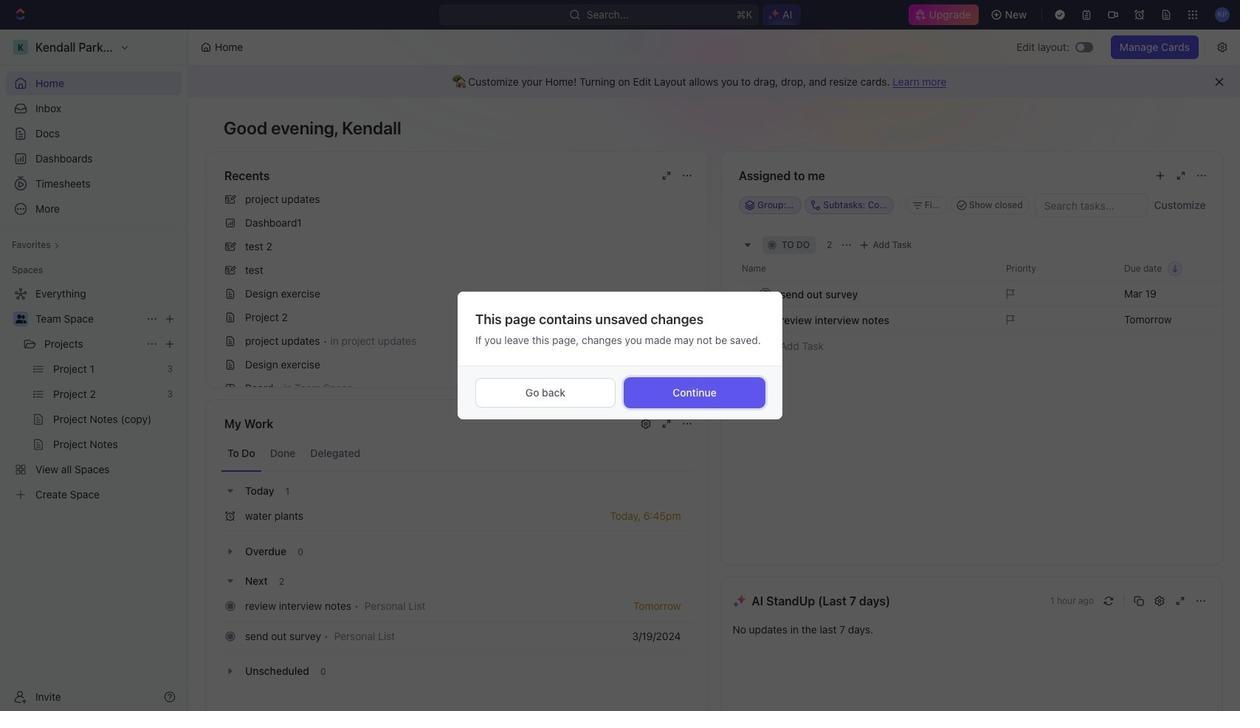Task type: locate. For each thing, give the bounding box(es) containing it.
user group image
[[15, 315, 26, 323]]

alert
[[188, 66, 1240, 98]]

tree inside sidebar navigation
[[6, 282, 182, 507]]

dialog
[[458, 292, 783, 419]]

tab list
[[222, 436, 693, 472]]

Search tasks... text field
[[1035, 194, 1147, 216]]

tree
[[6, 282, 182, 507]]



Task type: describe. For each thing, give the bounding box(es) containing it.
sidebar navigation
[[0, 30, 188, 711]]



Task type: vqa. For each thing, say whether or not it's contained in the screenshot.
SIDEBAR Navigation
yes



